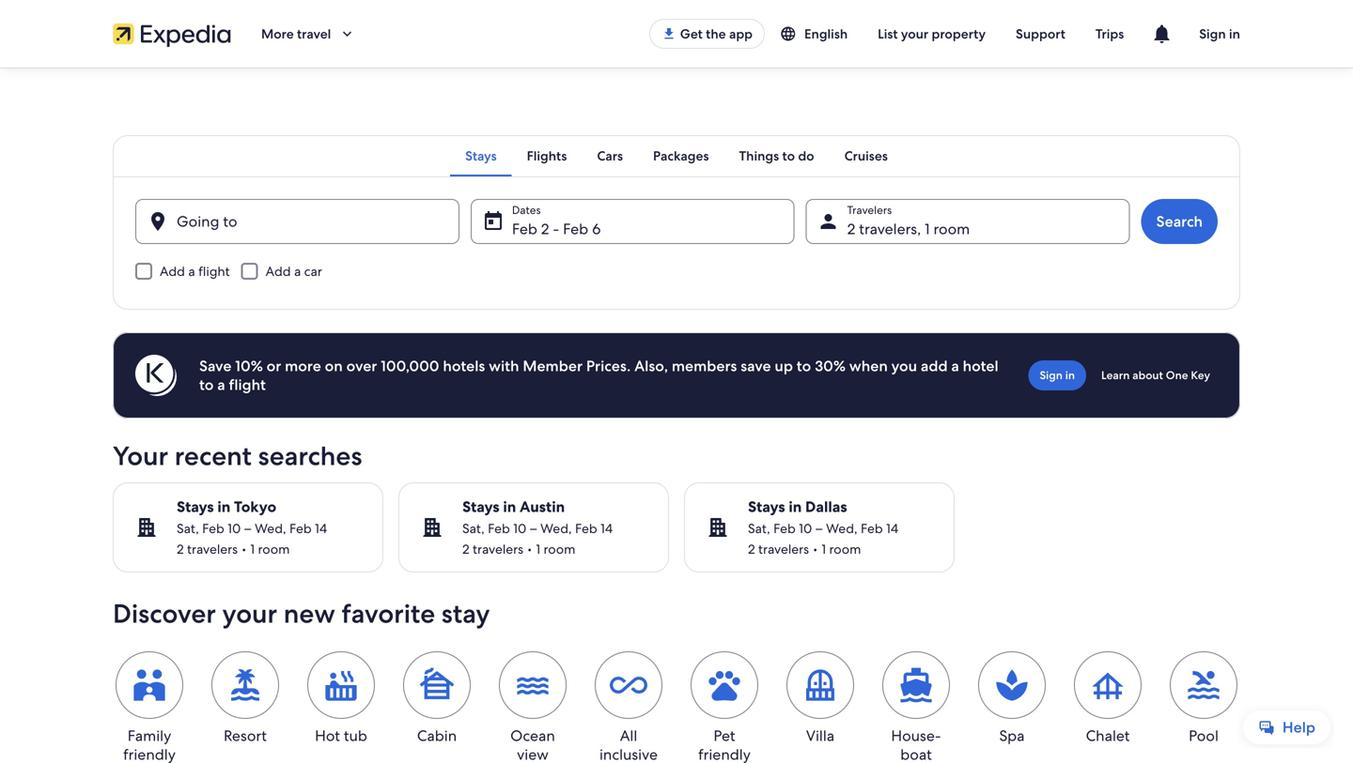 Task type: describe. For each thing, give the bounding box(es) containing it.
tab list inside main content
[[113, 135, 1240, 177]]

add a flight
[[160, 263, 230, 280]]

cabin button
[[400, 652, 474, 747]]

sat, for stays in austin
[[462, 521, 485, 538]]

• for tokyo
[[241, 541, 247, 558]]

main content containing your recent searches
[[0, 68, 1353, 764]]

6
[[592, 219, 601, 239]]

tub
[[344, 727, 367, 747]]

wed, for tokyo
[[255, 521, 286, 538]]

10 for tokyo
[[228, 521, 241, 538]]

the
[[706, 25, 726, 42]]

pet friendly
[[698, 727, 751, 764]]

do
[[798, 148, 814, 164]]

ocean view
[[510, 727, 555, 764]]

2 inside button
[[541, 219, 549, 239]]

1 for stays in tokyo
[[250, 541, 255, 558]]

members
[[672, 357, 737, 376]]

feb 2 - feb 6 button
[[471, 199, 795, 244]]

travel
[[297, 25, 331, 42]]

sign in button
[[1184, 17, 1255, 51]]

your for list
[[901, 25, 929, 42]]

family friendly button
[[113, 652, 186, 764]]

2 for stays in tokyo
[[177, 541, 184, 558]]

feb 2 - feb 6
[[512, 219, 601, 239]]

1 inside dropdown button
[[925, 219, 930, 239]]

2 travelers, 1 room
[[847, 219, 970, 239]]

things to do link
[[724, 135, 829, 177]]

in for stays in tokyo
[[217, 498, 231, 517]]

stays link
[[450, 135, 512, 177]]

when
[[849, 357, 888, 376]]

100,000
[[381, 357, 439, 376]]

member
[[523, 357, 583, 376]]

tokyo
[[234, 498, 276, 517]]

recent
[[175, 439, 252, 474]]

add
[[921, 357, 948, 376]]

pet
[[714, 727, 735, 747]]

discover your new favorite stay
[[113, 597, 490, 631]]

support
[[1016, 25, 1066, 42]]

villa button
[[784, 652, 857, 747]]

ocean
[[510, 727, 555, 747]]

new
[[284, 597, 335, 631]]

more
[[261, 25, 294, 42]]

flight inside the save 10% or more on over 100,000 hotels with member prices. also, members save up to 30% when you add a hotel to a flight
[[229, 375, 266, 395]]

list your property
[[878, 25, 986, 42]]

add a car
[[266, 263, 322, 280]]

sat, for stays in dallas
[[748, 521, 770, 538]]

trips
[[1096, 25, 1124, 42]]

cruises link
[[829, 135, 903, 177]]

all
[[620, 727, 637, 747]]

travelers for dallas
[[758, 541, 809, 558]]

family
[[128, 727, 171, 747]]

in left learn
[[1065, 368, 1075, 383]]

your recent searches
[[113, 439, 362, 474]]

up
[[775, 357, 793, 376]]

– for tokyo
[[244, 521, 252, 538]]

in for stays in dallas
[[789, 498, 802, 517]]

flights link
[[512, 135, 582, 177]]

about
[[1133, 368, 1163, 383]]

dallas
[[805, 498, 847, 517]]

• for dallas
[[812, 541, 818, 558]]

more travel
[[261, 25, 331, 42]]

list
[[878, 25, 898, 42]]

ocean view button
[[496, 652, 569, 764]]

list your property link
[[863, 17, 1001, 51]]

support link
[[1001, 17, 1081, 51]]

get the app link
[[649, 19, 765, 49]]

search
[[1156, 212, 1203, 232]]

things
[[739, 148, 779, 164]]

prices.
[[586, 357, 631, 376]]

14 for tokyo
[[315, 521, 327, 538]]

your
[[113, 439, 168, 474]]

or
[[267, 357, 281, 376]]

trailing image
[[339, 25, 355, 42]]

more travel button
[[246, 17, 371, 51]]

14 for dallas
[[886, 521, 898, 538]]

searches
[[258, 439, 362, 474]]

14 for austin
[[601, 521, 613, 538]]

-
[[553, 219, 559, 239]]

add for add a flight
[[160, 263, 185, 280]]

cars
[[597, 148, 623, 164]]

hotel
[[963, 357, 999, 376]]

travelers for austin
[[473, 541, 523, 558]]

save
[[199, 357, 232, 376]]

friendly for pet
[[698, 746, 751, 764]]

one
[[1166, 368, 1188, 383]]

pool
[[1189, 727, 1219, 747]]

house­boat
[[891, 727, 941, 764]]

expedia logo image
[[113, 21, 231, 47]]

discover
[[113, 597, 216, 631]]

stays for stays in dallas
[[748, 498, 785, 517]]

english button
[[765, 17, 863, 51]]

sign in for sign in link in the right of the page
[[1040, 368, 1075, 383]]

hotels
[[443, 357, 485, 376]]

austin
[[520, 498, 565, 517]]



Task type: locate. For each thing, give the bounding box(es) containing it.
1 horizontal spatial 10
[[513, 521, 527, 538]]

10 inside stays in austin sat, feb 10 – wed, feb 14 2 travelers • 1 room
[[513, 521, 527, 538]]

2 travelers, 1 room button
[[806, 199, 1130, 244]]

1 vertical spatial your
[[222, 597, 277, 631]]

sign for sign in dropdown button
[[1199, 25, 1226, 42]]

communication center icon image
[[1150, 23, 1173, 45]]

1 for stays in austin
[[536, 541, 540, 558]]

travelers for tokyo
[[187, 541, 238, 558]]

sign in
[[1199, 25, 1240, 42], [1040, 368, 1075, 383]]

your inside 'list your property' link
[[901, 25, 929, 42]]

stays image for stays in dallas
[[707, 517, 729, 539]]

1 for stays in dallas
[[822, 541, 826, 558]]

stays image
[[135, 517, 158, 539], [421, 517, 444, 539], [707, 517, 729, 539]]

sign
[[1199, 25, 1226, 42], [1040, 368, 1063, 383]]

flight left add a car at the top of page
[[198, 263, 230, 280]]

• down tokyo
[[241, 541, 247, 558]]

1 horizontal spatial sign
[[1199, 25, 1226, 42]]

get
[[680, 25, 703, 42]]

2 for stays in austin
[[462, 541, 469, 558]]

sign left learn
[[1040, 368, 1063, 383]]

2 horizontal spatial 10
[[799, 521, 812, 538]]

your right the list
[[901, 25, 929, 42]]

learn about one key
[[1101, 368, 1210, 383]]

0 vertical spatial your
[[901, 25, 929, 42]]

2 inside dropdown button
[[847, 219, 855, 239]]

a
[[188, 263, 195, 280], [294, 263, 301, 280], [951, 357, 959, 376], [217, 375, 225, 395]]

1 travelers from the left
[[187, 541, 238, 558]]

1 horizontal spatial to
[[782, 148, 795, 164]]

room down austin
[[544, 541, 575, 558]]

room down tokyo
[[258, 541, 290, 558]]

1 • from the left
[[241, 541, 247, 558]]

travelers inside stays in dallas sat, feb 10 – wed, feb 14 2 travelers • 1 room
[[758, 541, 809, 558]]

car
[[304, 263, 322, 280]]

0 horizontal spatial your
[[222, 597, 277, 631]]

to left 10%
[[199, 375, 214, 395]]

all inclusive button
[[592, 652, 665, 764]]

learn about one key link
[[1094, 361, 1218, 391]]

2 stays image from the left
[[421, 517, 444, 539]]

view
[[517, 746, 549, 764]]

travelers,
[[859, 219, 921, 239]]

10%
[[235, 357, 263, 376]]

2 horizontal spatial –
[[815, 521, 823, 538]]

in left dallas in the right bottom of the page
[[789, 498, 802, 517]]

cabin
[[417, 727, 457, 747]]

on
[[325, 357, 343, 376]]

1 horizontal spatial stays image
[[421, 517, 444, 539]]

stays left flights
[[465, 148, 497, 164]]

room inside dropdown button
[[934, 219, 970, 239]]

your left new
[[222, 597, 277, 631]]

stay
[[441, 597, 490, 631]]

1 14 from the left
[[315, 521, 327, 538]]

1 horizontal spatial friendly
[[698, 746, 751, 764]]

packages
[[653, 148, 709, 164]]

chalet
[[1086, 727, 1130, 747]]

stays image for stays in tokyo
[[135, 517, 158, 539]]

10 inside stays in dallas sat, feb 10 – wed, feb 14 2 travelers • 1 room
[[799, 521, 812, 538]]

stays inside stays in austin sat, feb 10 – wed, feb 14 2 travelers • 1 room
[[462, 498, 500, 517]]

cruises
[[844, 148, 888, 164]]

1 vertical spatial sign in
[[1040, 368, 1075, 383]]

0 vertical spatial flight
[[198, 263, 230, 280]]

– down tokyo
[[244, 521, 252, 538]]

stays for stays in austin
[[462, 498, 500, 517]]

in left austin
[[503, 498, 516, 517]]

1 horizontal spatial your
[[901, 25, 929, 42]]

1 horizontal spatial sign in
[[1199, 25, 1240, 42]]

all inclusive
[[600, 727, 658, 764]]

1 friendly from the left
[[123, 746, 176, 764]]

hot
[[315, 727, 340, 747]]

1 horizontal spatial sat,
[[462, 521, 485, 538]]

spa
[[999, 727, 1025, 747]]

add for add a car
[[266, 263, 291, 280]]

resort button
[[209, 652, 282, 747]]

family friendly
[[123, 727, 176, 764]]

spa button
[[975, 652, 1049, 747]]

resort
[[224, 727, 267, 747]]

stays left austin
[[462, 498, 500, 517]]

1 – from the left
[[244, 521, 252, 538]]

wed, inside stays in austin sat, feb 10 – wed, feb 14 2 travelers • 1 room
[[540, 521, 572, 538]]

flight left or
[[229, 375, 266, 395]]

1 vertical spatial sign
[[1040, 368, 1063, 383]]

learn
[[1101, 368, 1130, 383]]

sign in left learn
[[1040, 368, 1075, 383]]

1 wed, from the left
[[255, 521, 286, 538]]

10 down tokyo
[[228, 521, 241, 538]]

2
[[541, 219, 549, 239], [847, 219, 855, 239], [177, 541, 184, 558], [462, 541, 469, 558], [748, 541, 755, 558]]

1 horizontal spatial –
[[530, 521, 537, 538]]

sign in for sign in dropdown button
[[1199, 25, 1240, 42]]

download the app button image
[[661, 26, 676, 41]]

• down dallas in the right bottom of the page
[[812, 541, 818, 558]]

10 inside stays in tokyo sat, feb 10 – wed, feb 14 2 travelers • 1 room
[[228, 521, 241, 538]]

2 wed, from the left
[[540, 521, 572, 538]]

– inside stays in dallas sat, feb 10 – wed, feb 14 2 travelers • 1 room
[[815, 521, 823, 538]]

wed,
[[255, 521, 286, 538], [540, 521, 572, 538], [826, 521, 858, 538]]

1 horizontal spatial wed,
[[540, 521, 572, 538]]

in inside stays in austin sat, feb 10 – wed, feb 14 2 travelers • 1 room
[[503, 498, 516, 517]]

save
[[741, 357, 771, 376]]

wed, inside stays in dallas sat, feb 10 – wed, feb 14 2 travelers • 1 room
[[826, 521, 858, 538]]

• inside stays in tokyo sat, feb 10 – wed, feb 14 2 travelers • 1 room
[[241, 541, 247, 558]]

2 friendly from the left
[[698, 746, 751, 764]]

sat, for stays in tokyo
[[177, 521, 199, 538]]

wed, down tokyo
[[255, 521, 286, 538]]

3 – from the left
[[815, 521, 823, 538]]

3 10 from the left
[[799, 521, 812, 538]]

• inside stays in dallas sat, feb 10 – wed, feb 14 2 travelers • 1 room
[[812, 541, 818, 558]]

0 horizontal spatial sign in
[[1040, 368, 1075, 383]]

14
[[315, 521, 327, 538], [601, 521, 613, 538], [886, 521, 898, 538]]

wed, down dallas in the right bottom of the page
[[826, 521, 858, 538]]

•
[[241, 541, 247, 558], [527, 541, 533, 558], [812, 541, 818, 558]]

hot tub
[[315, 727, 367, 747]]

favorite
[[342, 597, 435, 631]]

you
[[891, 357, 917, 376]]

stays left dallas in the right bottom of the page
[[748, 498, 785, 517]]

0 vertical spatial sign
[[1199, 25, 1226, 42]]

your for discover
[[222, 597, 277, 631]]

small image
[[780, 25, 804, 42]]

1 inside stays in tokyo sat, feb 10 – wed, feb 14 2 travelers • 1 room
[[250, 541, 255, 558]]

room down dallas in the right bottom of the page
[[829, 541, 861, 558]]

1 down austin
[[536, 541, 540, 558]]

0 horizontal spatial •
[[241, 541, 247, 558]]

0 horizontal spatial –
[[244, 521, 252, 538]]

your
[[901, 25, 929, 42], [222, 597, 277, 631]]

app
[[729, 25, 753, 42]]

tab list containing stays
[[113, 135, 1240, 177]]

1 down dallas in the right bottom of the page
[[822, 541, 826, 558]]

room for stays in dallas
[[829, 541, 861, 558]]

2 sat, from the left
[[462, 521, 485, 538]]

tab list
[[113, 135, 1240, 177]]

10 for dallas
[[799, 521, 812, 538]]

to left do
[[782, 148, 795, 164]]

travelers
[[187, 541, 238, 558], [473, 541, 523, 558], [758, 541, 809, 558]]

sign in inside dropdown button
[[1199, 25, 1240, 42]]

–
[[244, 521, 252, 538], [530, 521, 537, 538], [815, 521, 823, 538]]

– down dallas in the right bottom of the page
[[815, 521, 823, 538]]

14 inside stays in dallas sat, feb 10 – wed, feb 14 2 travelers • 1 room
[[886, 521, 898, 538]]

sign inside main content
[[1040, 368, 1063, 383]]

room inside stays in austin sat, feb 10 – wed, feb 14 2 travelers • 1 room
[[544, 541, 575, 558]]

2 horizontal spatial travelers
[[758, 541, 809, 558]]

0 horizontal spatial sat,
[[177, 521, 199, 538]]

0 vertical spatial sign in
[[1199, 25, 1240, 42]]

1 inside stays in austin sat, feb 10 – wed, feb 14 2 travelers • 1 room
[[536, 541, 540, 558]]

room inside stays in dallas sat, feb 10 – wed, feb 14 2 travelers • 1 room
[[829, 541, 861, 558]]

stays inside stays in dallas sat, feb 10 – wed, feb 14 2 travelers • 1 room
[[748, 498, 785, 517]]

1 inside stays in dallas sat, feb 10 – wed, feb 14 2 travelers • 1 room
[[822, 541, 826, 558]]

2 – from the left
[[530, 521, 537, 538]]

• for austin
[[527, 541, 533, 558]]

0 horizontal spatial wed,
[[255, 521, 286, 538]]

2 horizontal spatial •
[[812, 541, 818, 558]]

room for stays in austin
[[544, 541, 575, 558]]

trips link
[[1081, 17, 1139, 51]]

pet friendly button
[[688, 652, 761, 764]]

sign for sign in link in the right of the page
[[1040, 368, 1063, 383]]

travelers down tokyo
[[187, 541, 238, 558]]

wed, for dallas
[[826, 521, 858, 538]]

stays
[[465, 148, 497, 164], [177, 498, 214, 517], [462, 498, 500, 517], [748, 498, 785, 517]]

14 inside stays in austin sat, feb 10 – wed, feb 14 2 travelers • 1 room
[[601, 521, 613, 538]]

14 inside stays in tokyo sat, feb 10 – wed, feb 14 2 travelers • 1 room
[[315, 521, 327, 538]]

– for austin
[[530, 521, 537, 538]]

room inside stays in tokyo sat, feb 10 – wed, feb 14 2 travelers • 1 room
[[258, 541, 290, 558]]

house­boat button
[[880, 652, 953, 764]]

sign right communication center icon
[[1199, 25, 1226, 42]]

1 horizontal spatial •
[[527, 541, 533, 558]]

1 vertical spatial flight
[[229, 375, 266, 395]]

3 travelers from the left
[[758, 541, 809, 558]]

stays inside stays in tokyo sat, feb 10 – wed, feb 14 2 travelers • 1 room
[[177, 498, 214, 517]]

in inside stays in tokyo sat, feb 10 – wed, feb 14 2 travelers • 1 room
[[217, 498, 231, 517]]

• down austin
[[527, 541, 533, 558]]

more
[[285, 357, 321, 376]]

friendly inside button
[[123, 746, 176, 764]]

wed, for austin
[[540, 521, 572, 538]]

2 10 from the left
[[513, 521, 527, 538]]

friendly for family
[[123, 746, 176, 764]]

2 • from the left
[[527, 541, 533, 558]]

2 inside stays in tokyo sat, feb 10 – wed, feb 14 2 travelers • 1 room
[[177, 541, 184, 558]]

stays image for stays in austin
[[421, 517, 444, 539]]

get the app
[[680, 25, 753, 42]]

– inside stays in austin sat, feb 10 – wed, feb 14 2 travelers • 1 room
[[530, 521, 537, 538]]

2 horizontal spatial stays image
[[707, 517, 729, 539]]

2 inside stays in dallas sat, feb 10 – wed, feb 14 2 travelers • 1 room
[[748, 541, 755, 558]]

0 horizontal spatial 14
[[315, 521, 327, 538]]

10 down austin
[[513, 521, 527, 538]]

– inside stays in tokyo sat, feb 10 – wed, feb 14 2 travelers • 1 room
[[244, 521, 252, 538]]

1 right travelers, on the top
[[925, 219, 930, 239]]

feb
[[512, 219, 537, 239], [563, 219, 588, 239], [202, 521, 224, 538], [289, 521, 312, 538], [488, 521, 510, 538], [575, 521, 597, 538], [773, 521, 796, 538], [861, 521, 883, 538]]

1 horizontal spatial travelers
[[473, 541, 523, 558]]

3 wed, from the left
[[826, 521, 858, 538]]

inclusive
[[600, 746, 658, 764]]

0 horizontal spatial to
[[199, 375, 214, 395]]

2 for stays in dallas
[[748, 541, 755, 558]]

chalet button
[[1071, 652, 1145, 747]]

in right communication center icon
[[1229, 25, 1240, 42]]

1 sat, from the left
[[177, 521, 199, 538]]

1 horizontal spatial add
[[266, 263, 291, 280]]

stays for stays in tokyo
[[177, 498, 214, 517]]

wed, down austin
[[540, 521, 572, 538]]

english
[[804, 25, 848, 42]]

stays in austin sat, feb 10 – wed, feb 14 2 travelers • 1 room
[[462, 498, 613, 558]]

2 horizontal spatial to
[[797, 357, 811, 376]]

travelers inside stays in tokyo sat, feb 10 – wed, feb 14 2 travelers • 1 room
[[187, 541, 238, 558]]

0 horizontal spatial sign
[[1040, 368, 1063, 383]]

travelers down austin
[[473, 541, 523, 558]]

2 inside stays in austin sat, feb 10 – wed, feb 14 2 travelers • 1 room
[[462, 541, 469, 558]]

0 horizontal spatial stays image
[[135, 517, 158, 539]]

10
[[228, 521, 241, 538], [513, 521, 527, 538], [799, 521, 812, 538]]

sign in link
[[1029, 361, 1086, 391]]

– down austin
[[530, 521, 537, 538]]

1 10 from the left
[[228, 521, 241, 538]]

pool button
[[1167, 652, 1240, 747]]

sign inside dropdown button
[[1199, 25, 1226, 42]]

1 down tokyo
[[250, 541, 255, 558]]

wed, inside stays in tokyo sat, feb 10 – wed, feb 14 2 travelers • 1 room
[[255, 521, 286, 538]]

packages link
[[638, 135, 724, 177]]

10 down dallas in the right bottom of the page
[[799, 521, 812, 538]]

sat, inside stays in tokyo sat, feb 10 – wed, feb 14 2 travelers • 1 room
[[177, 521, 199, 538]]

0 horizontal spatial travelers
[[187, 541, 238, 558]]

travelers inside stays in austin sat, feb 10 – wed, feb 14 2 travelers • 1 room
[[473, 541, 523, 558]]

main content
[[0, 68, 1353, 764]]

flight
[[198, 263, 230, 280], [229, 375, 266, 395]]

travelers down dallas in the right bottom of the page
[[758, 541, 809, 558]]

in inside stays in dallas sat, feb 10 – wed, feb 14 2 travelers • 1 room
[[789, 498, 802, 517]]

2 horizontal spatial sat,
[[748, 521, 770, 538]]

2 add from the left
[[266, 263, 291, 280]]

villa
[[806, 727, 835, 747]]

1 add from the left
[[160, 263, 185, 280]]

with
[[489, 357, 519, 376]]

in for stays in austin
[[503, 498, 516, 517]]

3 stays image from the left
[[707, 517, 729, 539]]

0 horizontal spatial 10
[[228, 521, 241, 538]]

save 10% or more on over 100,000 hotels with member prices. also, members save up to 30% when you add a hotel to a flight
[[199, 357, 999, 395]]

room right travelers, on the top
[[934, 219, 970, 239]]

3 14 from the left
[[886, 521, 898, 538]]

cars link
[[582, 135, 638, 177]]

2 horizontal spatial wed,
[[826, 521, 858, 538]]

your inside main content
[[222, 597, 277, 631]]

stays in tokyo sat, feb 10 – wed, feb 14 2 travelers • 1 room
[[177, 498, 327, 558]]

stays down "recent"
[[177, 498, 214, 517]]

room for stays in tokyo
[[258, 541, 290, 558]]

sign in right communication center icon
[[1199, 25, 1240, 42]]

1 stays image from the left
[[135, 517, 158, 539]]

friendly inside button
[[698, 746, 751, 764]]

0 horizontal spatial friendly
[[123, 746, 176, 764]]

• inside stays in austin sat, feb 10 – wed, feb 14 2 travelers • 1 room
[[527, 541, 533, 558]]

– for dallas
[[815, 521, 823, 538]]

over
[[346, 357, 377, 376]]

stays in dallas sat, feb 10 – wed, feb 14 2 travelers • 1 room
[[748, 498, 898, 558]]

to right 'up'
[[797, 357, 811, 376]]

also,
[[634, 357, 668, 376]]

2 14 from the left
[[601, 521, 613, 538]]

things to do
[[739, 148, 814, 164]]

to
[[782, 148, 795, 164], [797, 357, 811, 376], [199, 375, 214, 395]]

0 horizontal spatial add
[[160, 263, 185, 280]]

sat, inside stays in dallas sat, feb 10 – wed, feb 14 2 travelers • 1 room
[[748, 521, 770, 538]]

1 horizontal spatial 14
[[601, 521, 613, 538]]

in left tokyo
[[217, 498, 231, 517]]

2 travelers from the left
[[473, 541, 523, 558]]

30%
[[815, 357, 846, 376]]

1
[[925, 219, 930, 239], [250, 541, 255, 558], [536, 541, 540, 558], [822, 541, 826, 558]]

sat, inside stays in austin sat, feb 10 – wed, feb 14 2 travelers • 1 room
[[462, 521, 485, 538]]

in inside dropdown button
[[1229, 25, 1240, 42]]

10 for austin
[[513, 521, 527, 538]]

3 • from the left
[[812, 541, 818, 558]]

3 sat, from the left
[[748, 521, 770, 538]]

2 horizontal spatial 14
[[886, 521, 898, 538]]



Task type: vqa. For each thing, say whether or not it's contained in the screenshot.
bottom Flight
yes



